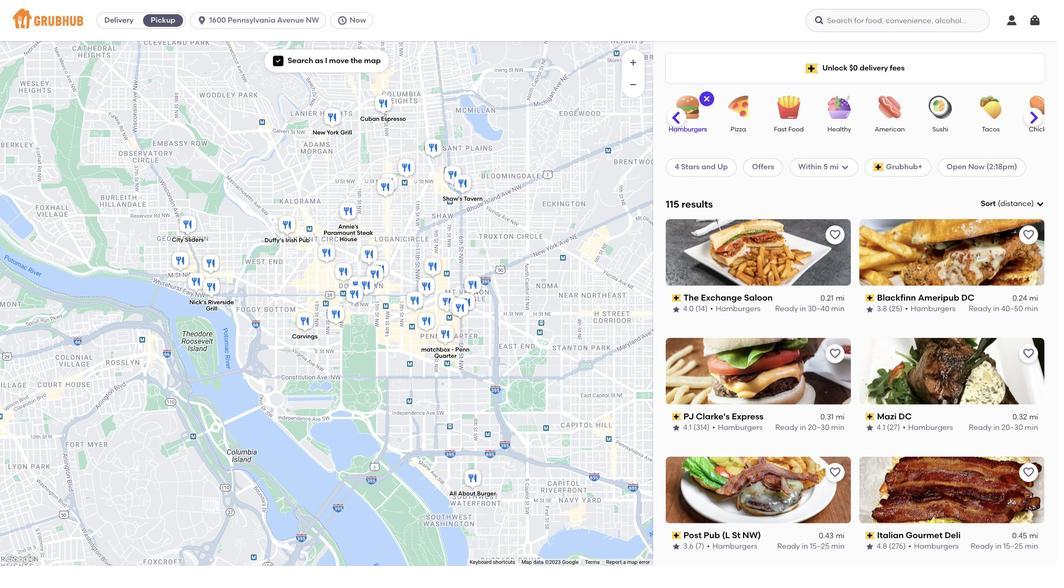 Task type: describe. For each thing, give the bounding box(es) containing it.
chicken image
[[1024, 96, 1058, 119]]

subscription pass image for post pub (l st nw)
[[673, 533, 682, 540]]

0 vertical spatial all about burger image
[[456, 292, 477, 315]]

mr. smith's of georgetown image
[[186, 271, 207, 294]]

• for exchange
[[711, 305, 714, 314]]

1600 pennsylvania avenue nw button
[[190, 12, 330, 29]]

• for pub
[[708, 543, 710, 552]]

distance
[[1001, 199, 1032, 208]]

save this restaurant button for the exchange saloon
[[826, 226, 845, 245]]

shake shack image
[[316, 242, 337, 266]]

about
[[458, 491, 476, 498]]

penn
[[456, 347, 470, 354]]

grubhub plus flag logo image for unlock $0 delivery fees
[[806, 63, 819, 73]]

matchbox - penn quarter image
[[435, 324, 456, 347]]

hamburgers down "hamburgers" image
[[669, 126, 708, 133]]

nw)
[[743, 531, 762, 541]]

carvings
[[292, 333, 318, 340]]

• hamburgers for pub
[[708, 543, 758, 552]]

• hamburgers for exchange
[[711, 305, 761, 314]]

• for dc
[[903, 424, 906, 433]]

hamburgers for dc
[[911, 305, 956, 314]]

paramount
[[324, 230, 356, 237]]

ready in 15–25 min for post pub (l st nw)
[[778, 543, 845, 552]]

0.24
[[1013, 294, 1028, 303]]

0.31
[[821, 413, 834, 422]]

mi for (l
[[836, 532, 845, 541]]

shaw's
[[443, 196, 463, 203]]

move
[[329, 56, 349, 65]]

0.21 mi
[[821, 294, 845, 303]]

4.1 for mazi dc
[[877, 424, 886, 433]]

city sliders
[[172, 237, 204, 243]]

italian gourmet deli
[[878, 531, 961, 541]]

in for pj clarke's express
[[800, 424, 807, 433]]

min for post pub (l st nw)
[[832, 543, 845, 552]]

city sliders image
[[177, 214, 198, 237]]

save this restaurant image for mazi dc
[[1023, 348, 1036, 360]]

star icon image for blackfinn ameripub dc
[[866, 306, 875, 314]]

the exchange saloon
[[684, 293, 773, 303]]

115 results
[[666, 198, 713, 210]]

american image
[[872, 96, 909, 119]]

mi for express
[[836, 413, 845, 422]]

star icon image for pj clarke's express
[[673, 424, 681, 433]]

Search for food, convenience, alcohol... search field
[[806, 9, 991, 32]]

4.8
[[877, 543, 888, 552]]

pj clarke's express
[[684, 412, 764, 422]]

15–25 for italian gourmet deli
[[1004, 543, 1024, 552]]

nick's riverside grill image
[[201, 277, 222, 300]]

0.45
[[1013, 532, 1028, 541]]

busboys and poets - 450 k image
[[463, 274, 484, 298]]

pj clarke's express image
[[347, 275, 368, 298]]

star icon image for post pub (l st nw)
[[673, 543, 681, 552]]

healthy
[[828, 126, 852, 133]]

$0
[[850, 64, 858, 73]]

map
[[522, 560, 532, 566]]

ready in 15–25 min for italian gourmet deli
[[972, 543, 1039, 552]]

in for the exchange saloon
[[800, 305, 807, 314]]

grill for york
[[341, 129, 352, 136]]

good stuff eatery image
[[170, 250, 191, 273]]

as
[[315, 56, 324, 65]]

save this restaurant image for pj clarke's express
[[829, 348, 842, 360]]

pj clarke's express logo image
[[666, 338, 852, 405]]

subscription pass image for the exchange saloon
[[673, 295, 682, 302]]

the
[[351, 56, 363, 65]]

• hamburgers for ameripub
[[906, 305, 956, 314]]

milk & honey at the delegate image
[[423, 256, 444, 279]]

mazi
[[878, 412, 897, 422]]

ready for mazi dc
[[970, 424, 992, 433]]

and
[[702, 163, 716, 172]]

up
[[718, 163, 728, 172]]

shortcuts
[[493, 560, 516, 566]]

open
[[947, 163, 967, 172]]

sliders
[[185, 237, 204, 243]]

ready for the exchange saloon
[[776, 305, 799, 314]]

duffy's irish pub image
[[277, 214, 298, 238]]

blackfinn ameripub dc image
[[344, 284, 365, 307]]

grill for riverside
[[206, 305, 218, 312]]

sushi
[[933, 126, 949, 133]]

unlock $0 delivery fees
[[823, 64, 905, 73]]

terms
[[586, 560, 600, 566]]

tacos image
[[973, 96, 1010, 119]]

1 horizontal spatial now
[[969, 163, 986, 172]]

1 vertical spatial all about burger image
[[463, 468, 484, 491]]

exchange
[[701, 293, 743, 303]]

hamburgers image
[[670, 96, 707, 119]]

4
[[675, 163, 680, 172]]

1600
[[210, 16, 226, 25]]

i
[[325, 56, 328, 65]]

hamburgers for deli
[[915, 543, 960, 552]]

map region
[[0, 0, 766, 567]]

• for ameripub
[[906, 305, 909, 314]]

ameripub
[[919, 293, 960, 303]]

save this restaurant button for mazi dc
[[1020, 345, 1039, 364]]

• for clarke's
[[713, 424, 716, 433]]

report
[[607, 560, 622, 566]]

post pub (l st nw) logo image
[[666, 457, 852, 524]]

saloon
[[745, 293, 773, 303]]

capitol city brewing company image
[[405, 290, 426, 313]]

min for italian gourmet deli
[[1026, 543, 1039, 552]]

plus icon image
[[628, 57, 639, 68]]

the
[[684, 293, 699, 303]]

(l
[[723, 531, 731, 541]]

sushi image
[[923, 96, 959, 119]]

yardbird southern table & bar image
[[416, 276, 437, 299]]

delivery
[[104, 16, 134, 25]]

mi for saloon
[[836, 294, 845, 303]]

(27)
[[888, 424, 901, 433]]

carvings image
[[295, 311, 316, 334]]

0.32
[[1013, 413, 1028, 422]]

google
[[563, 560, 579, 566]]

annie's paramount steak house
[[324, 223, 373, 243]]

blackfinn ameripub dc
[[878, 293, 975, 303]]

subscription pass image for pj clarke's express
[[673, 414, 682, 421]]

cuban
[[361, 116, 380, 123]]

3.8
[[877, 305, 888, 314]]

(14)
[[696, 305, 708, 314]]

pickup button
[[141, 12, 185, 29]]

the exchange saloon image
[[326, 304, 347, 327]]

wok & roll (chinatown) image
[[448, 296, 469, 319]]

save this restaurant button for italian gourmet deli
[[1020, 463, 1039, 482]]

new
[[313, 129, 326, 136]]

italian gourmet deli logo image
[[860, 457, 1045, 524]]

york
[[327, 129, 339, 136]]

shaw's tavern image
[[453, 173, 474, 196]]

food
[[789, 126, 804, 133]]

steak
[[357, 230, 373, 237]]

within
[[799, 163, 822, 172]]

unlock
[[823, 64, 848, 73]]

min for the exchange saloon
[[832, 305, 845, 314]]

(
[[999, 199, 1001, 208]]

1 horizontal spatial map
[[628, 560, 638, 566]]

main navigation navigation
[[0, 0, 1058, 41]]

in for post pub (l st nw)
[[802, 543, 809, 552]]

now button
[[330, 12, 377, 29]]

save this restaurant image for the exchange saloon
[[829, 229, 842, 241]]

40–50
[[1002, 305, 1024, 314]]

save this restaurant image for post pub (l st nw)
[[829, 467, 842, 479]]

nick's riverside grill
[[189, 299, 234, 312]]

in for blackfinn ameripub dc
[[994, 305, 1000, 314]]

ready for italian gourmet deli
[[972, 543, 994, 552]]

chicken
[[1030, 126, 1055, 133]]

(276)
[[890, 543, 907, 552]]

a
[[624, 560, 626, 566]]

hamburgers for express
[[718, 424, 763, 433]]

hamburgers for (l
[[713, 543, 758, 552]]

blackfinn
[[878, 293, 917, 303]]

italian
[[878, 531, 904, 541]]

115
[[666, 198, 680, 210]]

• for gourmet
[[909, 543, 912, 552]]

clarke's
[[696, 412, 730, 422]]

fast
[[775, 126, 787, 133]]

taffers tavern dc image
[[416, 311, 437, 334]]

blackfinn ameripub dc logo image
[[860, 219, 1045, 286]]

subscription pass image for italian gourmet deli
[[866, 533, 876, 540]]



Task type: vqa. For each thing, say whether or not it's contained in the screenshot.
Chicken
yes



Task type: locate. For each thing, give the bounding box(es) containing it.
min down 0.45 mi
[[1026, 543, 1039, 552]]

0 horizontal spatial 15–25
[[810, 543, 830, 552]]

star icon image left 3.8
[[866, 306, 875, 314]]

star icon image for mazi dc
[[866, 424, 875, 433]]

map right a
[[628, 560, 638, 566]]

ready for post pub (l st nw)
[[778, 543, 801, 552]]

smashburger image
[[437, 291, 458, 314]]

espresso
[[381, 116, 406, 123]]

0 horizontal spatial grubhub plus flag logo image
[[806, 63, 819, 73]]

1 horizontal spatial ready in 20–30 min
[[970, 424, 1039, 433]]

duffy's irish pub
[[265, 237, 310, 244]]

stars
[[682, 163, 700, 172]]

ready for pj clarke's express
[[776, 424, 799, 433]]

new york grill image
[[322, 107, 343, 130]]

data
[[534, 560, 544, 566]]

star icon image for italian gourmet deli
[[866, 543, 875, 552]]

ready in 15–25 min
[[778, 543, 845, 552], [972, 543, 1039, 552]]

within 5 mi
[[799, 163, 839, 172]]

save this restaurant image
[[829, 229, 842, 241], [1023, 229, 1036, 241], [829, 348, 842, 360], [1023, 348, 1036, 360], [829, 467, 842, 479], [1023, 467, 1036, 479]]

4.1 for pj clarke's express
[[684, 424, 692, 433]]

dc up (27)
[[899, 412, 912, 422]]

0 vertical spatial now
[[350, 16, 366, 25]]

20–30 for pj clarke's express
[[809, 424, 830, 433]]

1 vertical spatial now
[[969, 163, 986, 172]]

mi right 0.24
[[1030, 294, 1039, 303]]

grill down nick's riverside grill image
[[206, 305, 218, 312]]

0 horizontal spatial ready in 20–30 min
[[776, 424, 845, 433]]

pub right irish
[[299, 237, 310, 244]]

pizza
[[731, 126, 747, 133]]

0 horizontal spatial ready in 15–25 min
[[778, 543, 845, 552]]

thunder burger & bar image
[[201, 253, 222, 276]]

italian gourmet deli image
[[333, 261, 354, 284]]

mi for deli
[[1030, 532, 1039, 541]]

subscription pass image left mazi
[[866, 414, 876, 421]]

0 horizontal spatial 20–30
[[809, 424, 830, 433]]

bonkers chinese burger image
[[450, 298, 471, 321]]

min down 0.32 mi
[[1026, 424, 1039, 433]]

american
[[875, 126, 906, 133]]

subscription pass image left blackfinn
[[866, 295, 876, 302]]

4.1
[[684, 424, 692, 433], [877, 424, 886, 433]]

0 horizontal spatial pub
[[299, 237, 310, 244]]

cornerstone cafe image
[[359, 244, 380, 267]]

ready in 15–25 min down '0.45'
[[972, 543, 1039, 552]]

dc right ameripub
[[962, 293, 975, 303]]

ready for blackfinn ameripub dc
[[969, 305, 992, 314]]

star icon image for the exchange saloon
[[673, 306, 681, 314]]

0 vertical spatial dc
[[962, 293, 975, 303]]

0.24 mi
[[1013, 294, 1039, 303]]

1 horizontal spatial subscription pass image
[[866, 295, 876, 302]]

1 horizontal spatial dc
[[962, 293, 975, 303]]

30–40
[[808, 305, 830, 314]]

min
[[832, 305, 845, 314], [1026, 305, 1039, 314], [832, 424, 845, 433], [1026, 424, 1039, 433], [832, 543, 845, 552], [1026, 543, 1039, 552]]

mazi dc image
[[356, 275, 377, 298]]

1 vertical spatial map
[[628, 560, 638, 566]]

svg image
[[1006, 14, 1019, 27], [337, 15, 348, 26], [275, 58, 282, 64], [703, 95, 712, 103]]

©2023
[[545, 560, 561, 566]]

• hamburgers for clarke's
[[713, 424, 763, 433]]

all about burger image
[[456, 292, 477, 315], [463, 468, 484, 491]]

now right open
[[969, 163, 986, 172]]

0 horizontal spatial 4.1
[[684, 424, 692, 433]]

0 vertical spatial subscription pass image
[[866, 295, 876, 302]]

hamburgers down ameripub
[[911, 305, 956, 314]]

irish
[[286, 237, 298, 244]]

google image
[[3, 553, 37, 567]]

open now (2:18pm)
[[947, 163, 1018, 172]]

riverside
[[208, 299, 234, 306]]

healthy image
[[822, 96, 858, 119]]

min for mazi dc
[[1026, 424, 1039, 433]]

0 vertical spatial map
[[364, 56, 381, 65]]

subscription pass image for mazi dc
[[866, 414, 876, 421]]

cuban espresso
[[361, 116, 406, 123]]

subscription pass image left "post"
[[673, 533, 682, 540]]

1 4.1 from the left
[[684, 424, 692, 433]]

gourmet
[[906, 531, 943, 541]]

ready in 20–30 min
[[776, 424, 845, 433], [970, 424, 1039, 433]]

hamburgers for saloon
[[716, 305, 761, 314]]

4.1 down pj
[[684, 424, 692, 433]]

min down the 0.24 mi
[[1026, 305, 1039, 314]]

st
[[733, 531, 741, 541]]

pickup
[[151, 16, 176, 25]]

1 horizontal spatial pub
[[704, 531, 721, 541]]

fast food image
[[771, 96, 808, 119]]

shaw's tavern
[[443, 196, 483, 203]]

15–25 for post pub (l st nw)
[[810, 543, 830, 552]]

1 vertical spatial dc
[[899, 412, 912, 422]]

min down 0.43 mi
[[832, 543, 845, 552]]

mazi dc logo image
[[860, 338, 1045, 405]]

ready in 20–30 min down 0.31
[[776, 424, 845, 433]]

annie's paramount steak house image
[[338, 201, 359, 224]]

1 vertical spatial subscription pass image
[[673, 414, 682, 421]]

subscription pass image
[[866, 295, 876, 302], [673, 414, 682, 421]]

mi for dc
[[1030, 294, 1039, 303]]

ready in 40–50 min
[[969, 305, 1039, 314]]

min for blackfinn ameripub dc
[[1026, 305, 1039, 314]]

0 horizontal spatial subscription pass image
[[673, 414, 682, 421]]

star icon image left 4.1 (27)
[[866, 424, 875, 433]]

4.0
[[684, 305, 694, 314]]

• right the (276)
[[909, 543, 912, 552]]

in for mazi dc
[[994, 424, 1000, 433]]

• right (14)
[[711, 305, 714, 314]]

None field
[[982, 199, 1045, 210]]

fast food
[[775, 126, 804, 133]]

plnt burger image
[[423, 137, 444, 160]]

svg image inside now button
[[337, 15, 348, 26]]

pub
[[299, 237, 310, 244], [704, 531, 721, 541]]

svg image
[[1029, 14, 1042, 27], [197, 15, 207, 26], [815, 15, 825, 26], [841, 163, 850, 172], [1037, 200, 1045, 209]]

min for pj clarke's express
[[832, 424, 845, 433]]

delivery button
[[97, 12, 141, 29]]

mi right 0.21
[[836, 294, 845, 303]]

1 horizontal spatial 15–25
[[1004, 543, 1024, 552]]

1 15–25 from the left
[[810, 543, 830, 552]]

1 ready in 20–30 min from the left
[[776, 424, 845, 433]]

ted's bulletin - 14th st image
[[375, 177, 396, 200]]

report a map error link
[[607, 560, 651, 566]]

post pub (l st nw)
[[684, 531, 762, 541]]

star icon image left 4.0
[[673, 306, 681, 314]]

minus icon image
[[628, 79, 639, 90]]

house
[[340, 236, 358, 243]]

mi right 5
[[830, 163, 839, 172]]

ready
[[776, 305, 799, 314], [969, 305, 992, 314], [776, 424, 799, 433], [970, 424, 992, 433], [778, 543, 801, 552], [972, 543, 994, 552]]

manny & olga's pizza image
[[379, 172, 400, 195]]

0 vertical spatial grubhub plus flag logo image
[[806, 63, 819, 73]]

mi right 0.31
[[836, 413, 845, 422]]

pub left '(l'
[[704, 531, 721, 541]]

annie's
[[338, 223, 359, 230]]

save this restaurant button for blackfinn ameripub dc
[[1020, 226, 1039, 245]]

min down 0.21 mi
[[832, 305, 845, 314]]

1 horizontal spatial 4.1
[[877, 424, 886, 433]]

• right "(7)"
[[708, 543, 710, 552]]

save this restaurant button
[[826, 226, 845, 245], [1020, 226, 1039, 245], [826, 345, 845, 364], [1020, 345, 1039, 364], [826, 463, 845, 482], [1020, 463, 1039, 482]]

5
[[824, 163, 829, 172]]

4 stars and up
[[675, 163, 728, 172]]

all about burger image up matchbox - penn quarter image
[[456, 292, 477, 315]]

0 vertical spatial pub
[[299, 237, 310, 244]]

keyboard shortcuts
[[470, 560, 516, 566]]

20–30 for mazi dc
[[1002, 424, 1024, 433]]

(2:18pm)
[[987, 163, 1018, 172]]

hamburgers down the express on the right of the page
[[718, 424, 763, 433]]

matchbox
[[422, 347, 450, 354]]

avenue
[[277, 16, 304, 25]]

0 horizontal spatial map
[[364, 56, 381, 65]]

grill right york
[[341, 129, 352, 136]]

• right (27)
[[903, 424, 906, 433]]

1 horizontal spatial grubhub plus flag logo image
[[874, 163, 885, 172]]

hamburgers down gourmet
[[915, 543, 960, 552]]

1 ready in 15–25 min from the left
[[778, 543, 845, 552]]

2 15–25 from the left
[[1004, 543, 1024, 552]]

save this restaurant image for italian gourmet deli
[[1023, 467, 1036, 479]]

nick's
[[189, 299, 207, 306]]

1 horizontal spatial ready in 15–25 min
[[972, 543, 1039, 552]]

tavern
[[464, 196, 483, 203]]

hamburgers down st
[[713, 543, 758, 552]]

15–25 down '0.45'
[[1004, 543, 1024, 552]]

all about burger
[[450, 491, 496, 498]]

grubhub plus flag logo image left unlock
[[806, 63, 819, 73]]

tacos
[[983, 126, 1001, 133]]

matchbox - penn quarter
[[422, 347, 470, 360]]

• hamburgers down 'the exchange saloon'
[[711, 305, 761, 314]]

save this restaurant button for post pub (l st nw)
[[826, 463, 845, 482]]

save this restaurant image for blackfinn ameripub dc
[[1023, 229, 1036, 241]]

grill inside nick's riverside grill
[[206, 305, 218, 312]]

search
[[288, 56, 313, 65]]

0.43 mi
[[819, 532, 845, 541]]

cuban espresso image
[[373, 93, 394, 116]]

the exchange saloon logo image
[[666, 219, 852, 286]]

star icon image left 4.1 (314)
[[673, 424, 681, 433]]

(25)
[[890, 305, 903, 314]]

subscription pass image
[[673, 295, 682, 302], [866, 414, 876, 421], [673, 533, 682, 540], [866, 533, 876, 540]]

star icon image left 3.6
[[673, 543, 681, 552]]

in for italian gourmet deli
[[996, 543, 1002, 552]]

1 vertical spatial pub
[[704, 531, 721, 541]]

0.43
[[819, 532, 834, 541]]

subscription pass image for blackfinn ameripub dc
[[866, 295, 876, 302]]

grubhub plus flag logo image for grubhub+
[[874, 163, 885, 172]]

3.8 (25)
[[877, 305, 903, 314]]

mazi dc
[[878, 412, 912, 422]]

1 horizontal spatial grill
[[341, 129, 352, 136]]

• hamburgers
[[711, 305, 761, 314], [906, 305, 956, 314], [713, 424, 763, 433], [903, 424, 954, 433], [708, 543, 758, 552], [909, 543, 960, 552]]

min down the 0.31 mi
[[832, 424, 845, 433]]

1 vertical spatial grubhub plus flag logo image
[[874, 163, 885, 172]]

hamburgers right (27)
[[909, 424, 954, 433]]

• down clarke's
[[713, 424, 716, 433]]

• right "(25)"
[[906, 305, 909, 314]]

new york grill
[[313, 129, 352, 136]]

ready in 20–30 min down "0.32"
[[970, 424, 1039, 433]]

3.6
[[684, 543, 694, 552]]

none field containing sort
[[982, 199, 1045, 210]]

hamburgers down 'the exchange saloon'
[[716, 305, 761, 314]]

1 vertical spatial grill
[[206, 305, 218, 312]]

ready in 15–25 min down 0.43
[[778, 543, 845, 552]]

star icon image left 4.8
[[866, 543, 875, 552]]

• hamburgers right (27)
[[903, 424, 954, 433]]

• hamburgers down gourmet
[[909, 543, 960, 552]]

ready in 20–30 min for mazi dc
[[970, 424, 1039, 433]]

subscription pass image left the
[[673, 295, 682, 302]]

4.1 left (27)
[[877, 424, 886, 433]]

in
[[800, 305, 807, 314], [994, 305, 1000, 314], [800, 424, 807, 433], [994, 424, 1000, 433], [802, 543, 809, 552], [996, 543, 1002, 552]]

report a map error
[[607, 560, 651, 566]]

2 ready in 20–30 min from the left
[[970, 424, 1039, 433]]

0 horizontal spatial grill
[[206, 305, 218, 312]]

1 horizontal spatial 20–30
[[1002, 424, 1024, 433]]

subscription pass image left italian
[[866, 533, 876, 540]]

mi right 0.43
[[836, 532, 845, 541]]

15–25 down 0.43
[[810, 543, 830, 552]]

mi right '0.45'
[[1030, 532, 1039, 541]]

1 20–30 from the left
[[809, 424, 830, 433]]

pub inside map region
[[299, 237, 310, 244]]

4.1 (314)
[[684, 424, 710, 433]]

save this restaurant button for pj clarke's express
[[826, 345, 845, 364]]

• hamburgers down blackfinn ameripub dc
[[906, 305, 956, 314]]

post pub (l st nw) image
[[365, 264, 386, 287]]

grubhub plus flag logo image left grubhub+
[[874, 163, 885, 172]]

lincoln image
[[370, 259, 391, 282]]

2 4.1 from the left
[[877, 424, 886, 433]]

0 horizontal spatial now
[[350, 16, 366, 25]]

burger
[[477, 491, 496, 498]]

4.8 (276)
[[877, 543, 907, 552]]

duffy's
[[265, 237, 284, 244]]

• hamburgers for dc
[[903, 424, 954, 433]]

pizza image
[[721, 96, 757, 119]]

pj
[[684, 412, 694, 422]]

• hamburgers for gourmet
[[909, 543, 960, 552]]

20–30 down 0.31
[[809, 424, 830, 433]]

• hamburgers down st
[[708, 543, 758, 552]]

0 horizontal spatial dc
[[899, 412, 912, 422]]

-
[[452, 347, 454, 354]]

20–30 down "0.32"
[[1002, 424, 1024, 433]]

fishscale image
[[443, 164, 464, 188]]

all about burger image right all
[[463, 468, 484, 491]]

offers
[[753, 163, 775, 172]]

error
[[639, 560, 651, 566]]

now inside button
[[350, 16, 366, 25]]

mi right "0.32"
[[1030, 413, 1039, 422]]

ben's chili bowl image
[[396, 157, 417, 180]]

map
[[364, 56, 381, 65], [628, 560, 638, 566]]

star icon image
[[673, 306, 681, 314], [866, 306, 875, 314], [673, 424, 681, 433], [866, 424, 875, 433], [673, 543, 681, 552], [866, 543, 875, 552]]

grubhub+
[[887, 163, 923, 172]]

map right the
[[364, 56, 381, 65]]

now up the
[[350, 16, 366, 25]]

0 vertical spatial grill
[[341, 129, 352, 136]]

• hamburgers down the express on the right of the page
[[713, 424, 763, 433]]

ready in 20–30 min for pj clarke's express
[[776, 424, 845, 433]]

all
[[450, 491, 457, 498]]

svg image inside 1600 pennsylvania avenue nw "button"
[[197, 15, 207, 26]]

2 ready in 15–25 min from the left
[[972, 543, 1039, 552]]

now
[[350, 16, 366, 25], [969, 163, 986, 172]]

grubhub plus flag logo image
[[806, 63, 819, 73], [874, 163, 885, 172]]

2 20–30 from the left
[[1002, 424, 1024, 433]]

•
[[711, 305, 714, 314], [906, 305, 909, 314], [713, 424, 716, 433], [903, 424, 906, 433], [708, 543, 710, 552], [909, 543, 912, 552]]

keyboard
[[470, 560, 492, 566]]

subscription pass image left pj
[[673, 414, 682, 421]]



